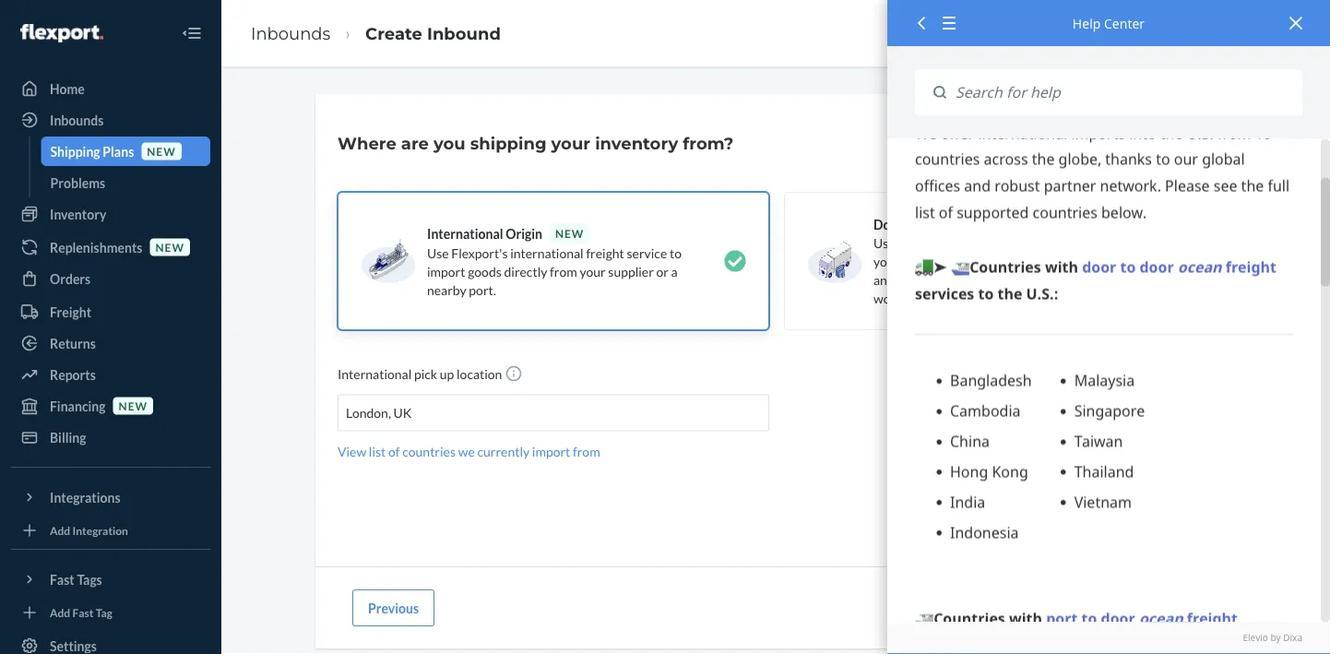 Task type: locate. For each thing, give the bounding box(es) containing it.
fast inside dropdown button
[[50, 572, 74, 587]]

0 horizontal spatial inbounds
[[50, 112, 104, 128]]

international left pick
[[338, 366, 412, 382]]

or right network
[[1132, 235, 1144, 250]]

shipping plans
[[50, 143, 134, 159]]

parcel
[[988, 272, 1023, 287]]

new up the international
[[555, 226, 584, 240]]

your down freight
[[580, 263, 606, 279]]

pick
[[414, 366, 437, 382]]

goods
[[468, 263, 502, 279]]

freight
[[586, 245, 624, 261]]

1 vertical spatial inbounds link
[[11, 105, 210, 135]]

or left a
[[656, 263, 669, 279]]

new for shipping plans
[[147, 144, 176, 158]]

international for international pick up location
[[338, 366, 412, 382]]

add fast tag
[[50, 606, 112, 619]]

0 vertical spatial add
[[50, 524, 70, 537]]

1 horizontal spatial inbounds
[[251, 23, 331, 43]]

Search search field
[[947, 69, 1303, 116]]

fast tags button
[[11, 565, 210, 594]]

directly
[[504, 263, 547, 279]]

from down the international
[[550, 263, 577, 279]]

new down reports 'link'
[[119, 399, 148, 412]]

inbounds
[[251, 23, 331, 43], [50, 112, 104, 128]]

use down the domestic
[[874, 235, 896, 250]]

0 horizontal spatial origin
[[506, 226, 542, 241]]

1 vertical spatial add
[[50, 606, 70, 619]]

use inside use flexport's international freight service to import goods directly from your supplier or a nearby port.
[[427, 245, 449, 261]]

2 add from the top
[[50, 606, 70, 619]]

0 horizontal spatial to
[[670, 245, 682, 261]]

breadcrumbs navigation
[[236, 6, 516, 60]]

international
[[510, 245, 584, 261]]

integrations
[[50, 489, 120, 505]]

freight link
[[11, 297, 210, 327]]

1 add from the top
[[50, 524, 70, 537]]

from right "parcel"
[[1025, 272, 1053, 287]]

flexport's
[[898, 235, 954, 250]]

from right currently
[[573, 444, 600, 459]]

from inside button
[[573, 444, 600, 459]]

international up flexport's
[[427, 226, 503, 241]]

orders link
[[11, 264, 210, 293]]

new right plans
[[147, 144, 176, 158]]

to up a
[[670, 245, 682, 261]]

0 vertical spatial international
[[427, 226, 503, 241]]

add
[[50, 524, 70, 537], [50, 606, 70, 619]]

0 vertical spatial inbounds link
[[251, 23, 331, 43]]

origin
[[931, 216, 968, 232], [506, 226, 542, 241]]

international pick up location
[[338, 366, 505, 382]]

origin up the international
[[506, 226, 542, 241]]

1 horizontal spatial origin
[[931, 216, 968, 232]]

fast tags
[[50, 572, 102, 587]]

0 vertical spatial inbounds
[[251, 23, 331, 43]]

or inside use flexport's international freight service to import goods directly from your supplier or a nearby port.
[[656, 263, 669, 279]]

new
[[147, 144, 176, 158], [555, 226, 584, 240], [155, 240, 184, 254], [119, 399, 148, 412]]

inbound
[[427, 23, 501, 43]]

extensive
[[957, 235, 1010, 250]]

origin for domestic
[[931, 216, 968, 232]]

from
[[1115, 253, 1142, 269], [550, 263, 577, 279], [1025, 272, 1053, 287], [573, 444, 600, 459]]

settings
[[50, 638, 97, 654]]

from?
[[683, 133, 734, 153]]

add inside "link"
[[50, 524, 70, 537]]

financing
[[50, 398, 106, 414]]

inventory
[[50, 206, 106, 222]]

you
[[434, 133, 466, 153]]

fast left tags
[[50, 572, 74, 587]]

inbounds link
[[251, 23, 331, 43], [11, 105, 210, 135]]

flexport logo image
[[20, 24, 103, 42]]

currently
[[477, 444, 530, 459]]

None text field
[[346, 404, 413, 422]]

inventory link
[[11, 199, 210, 229]]

fast left tag
[[72, 606, 94, 619]]

0 horizontal spatial international
[[338, 366, 412, 382]]

your down trucking
[[1033, 253, 1059, 269]]

or
[[1132, 235, 1144, 250], [656, 263, 669, 279], [947, 272, 960, 287]]

import inside use flexport's international freight service to import goods directly from your supplier or a nearby port.
[[427, 263, 465, 279]]

a
[[671, 263, 678, 279]]

integrations button
[[11, 483, 210, 512]]

fast
[[50, 572, 74, 587], [72, 606, 94, 619]]

use
[[874, 235, 896, 250], [427, 245, 449, 261]]

1 vertical spatial inbounds
[[50, 112, 104, 128]]

or down carrier
[[947, 272, 960, 287]]

international
[[427, 226, 503, 241], [338, 366, 412, 382]]

0 horizontal spatial or
[[656, 263, 669, 279]]

1 vertical spatial import
[[532, 444, 570, 459]]

import inside button
[[532, 444, 570, 459]]

0 horizontal spatial use
[[427, 245, 449, 261]]

1 horizontal spatial international
[[427, 226, 503, 241]]

1 horizontal spatial to
[[970, 253, 982, 269]]

from inside use flexport's international freight service to import goods directly from your supplier or a nearby port.
[[550, 263, 577, 279]]

billing
[[50, 429, 86, 445]]

carrier
[[929, 253, 967, 269]]

add up settings
[[50, 606, 70, 619]]

in
[[1113, 272, 1124, 287]]

0 horizontal spatial inbounds link
[[11, 105, 210, 135]]

port.
[[469, 282, 496, 298]]

inbounds inside breadcrumbs navigation
[[251, 23, 331, 43]]

problems link
[[41, 168, 210, 197]]

next
[[1157, 600, 1186, 616]]

origin up flexport's
[[931, 216, 968, 232]]

are
[[401, 133, 429, 153]]

where are you shipping your inventory from?
[[338, 133, 734, 153]]

tag
[[96, 606, 112, 619]]

1 horizontal spatial inbounds link
[[251, 23, 331, 43]]

from up the
[[1115, 253, 1142, 269]]

help center
[[1073, 14, 1145, 32]]

add left 'integration'
[[50, 524, 70, 537]]

close navigation image
[[181, 22, 203, 44]]

problems
[[50, 175, 105, 191]]

international origin
[[427, 226, 542, 241]]

1 horizontal spatial use
[[874, 235, 896, 250]]

1 horizontal spatial import
[[532, 444, 570, 459]]

0 vertical spatial fast
[[50, 572, 74, 587]]

settings link
[[11, 631, 210, 654]]

use up nearby
[[427, 245, 449, 261]]

flexport's
[[451, 245, 508, 261]]

home
[[50, 81, 85, 96]]

domestic
[[874, 216, 929, 232]]

1 vertical spatial international
[[338, 366, 412, 382]]

to up ship
[[970, 253, 982, 269]]

your right shipping
[[551, 133, 591, 153]]

shipping
[[50, 143, 100, 159]]

0 horizontal spatial import
[[427, 263, 465, 279]]

import right currently
[[532, 444, 570, 459]]

your
[[551, 133, 591, 153], [874, 253, 900, 269], [1033, 253, 1059, 269], [580, 263, 606, 279]]

new up "orders" "link"
[[155, 240, 184, 254]]

to
[[670, 245, 682, 261], [970, 253, 982, 269]]

products
[[1062, 253, 1112, 269]]

2 horizontal spatial or
[[1132, 235, 1144, 250]]

new for replenishments
[[155, 240, 184, 254]]

0 vertical spatial import
[[427, 263, 465, 279]]

origin inside domestic origin use flexport's extensive us trucking network or your own carrier to inbound your products from any location, or ship parcel from anywhere in the world
[[931, 216, 968, 232]]

import up nearby
[[427, 263, 465, 279]]

new for financing
[[119, 399, 148, 412]]



Task type: describe. For each thing, give the bounding box(es) containing it.
use inside domestic origin use flexport's extensive us trucking network or your own carrier to inbound your products from any location, or ship parcel from anywhere in the world
[[874, 235, 896, 250]]

ship
[[962, 272, 985, 287]]

us
[[1013, 235, 1029, 250]]

we
[[458, 444, 475, 459]]

add for add integration
[[50, 524, 70, 537]]

by
[[1271, 632, 1281, 644]]

network
[[1081, 235, 1129, 250]]

countries
[[402, 444, 456, 459]]

view list of countries we currently import from
[[338, 444, 600, 459]]

domestic origin use flexport's extensive us trucking network or your own carrier to inbound your products from any location, or ship parcel from anywhere in the world
[[874, 216, 1145, 306]]

previous
[[368, 600, 419, 616]]

replenishments
[[50, 239, 142, 255]]

location,
[[896, 272, 945, 287]]

elevio
[[1243, 632, 1268, 644]]

create inbound link
[[365, 23, 501, 43]]

previous button
[[352, 590, 435, 626]]

billing link
[[11, 423, 210, 452]]

orders
[[50, 271, 91, 286]]

create
[[365, 23, 422, 43]]

check circle image
[[724, 250, 746, 272]]

anywhere
[[1055, 272, 1111, 287]]

freight
[[50, 304, 91, 320]]

your inside use flexport's international freight service to import goods directly from your supplier or a nearby port.
[[580, 263, 606, 279]]

elevio by dixa
[[1243, 632, 1303, 644]]

tags
[[77, 572, 102, 587]]

of
[[388, 444, 400, 459]]

home link
[[11, 74, 210, 103]]

list
[[369, 444, 386, 459]]

supplier
[[608, 263, 654, 279]]

plans
[[103, 143, 134, 159]]

center
[[1104, 14, 1145, 32]]

where
[[338, 133, 396, 153]]

to inside use flexport's international freight service to import goods directly from your supplier or a nearby port.
[[670, 245, 682, 261]]

use flexport's international freight service to import goods directly from your supplier or a nearby port.
[[427, 245, 682, 298]]

integration
[[72, 524, 128, 537]]

location
[[457, 366, 502, 382]]

reports link
[[11, 360, 210, 389]]

new for international origin
[[555, 226, 584, 240]]

international for international origin
[[427, 226, 503, 241]]

add integration link
[[11, 519, 210, 542]]

origin for international
[[506, 226, 542, 241]]

reports
[[50, 367, 96, 382]]

view list of countries we currently import from button
[[338, 442, 600, 461]]

your up any
[[874, 253, 900, 269]]

dixa
[[1284, 632, 1303, 644]]

own
[[902, 253, 926, 269]]

view
[[338, 444, 366, 459]]

inventory
[[595, 133, 678, 153]]

elevio by dixa link
[[915, 632, 1303, 645]]

up
[[440, 366, 454, 382]]

import for goods
[[427, 263, 465, 279]]

1 horizontal spatial or
[[947, 272, 960, 287]]

inbound
[[984, 253, 1031, 269]]

add for add fast tag
[[50, 606, 70, 619]]

next button
[[1142, 590, 1201, 626]]

create inbound
[[365, 23, 501, 43]]

trucking
[[1032, 235, 1079, 250]]

the
[[1126, 272, 1145, 287]]

shipping
[[470, 133, 547, 153]]

to inside domestic origin use flexport's extensive us trucking network or your own carrier to inbound your products from any location, or ship parcel from anywhere in the world
[[970, 253, 982, 269]]

returns
[[50, 335, 96, 351]]

nearby
[[427, 282, 467, 298]]

world
[[874, 290, 907, 306]]

add fast tag link
[[11, 602, 210, 624]]

help
[[1073, 14, 1101, 32]]

returns link
[[11, 328, 210, 358]]

any
[[874, 272, 894, 287]]

import for from
[[532, 444, 570, 459]]

service
[[627, 245, 667, 261]]

add integration
[[50, 524, 128, 537]]

1 vertical spatial fast
[[72, 606, 94, 619]]



Task type: vqa. For each thing, say whether or not it's contained in the screenshot.
Orders
yes



